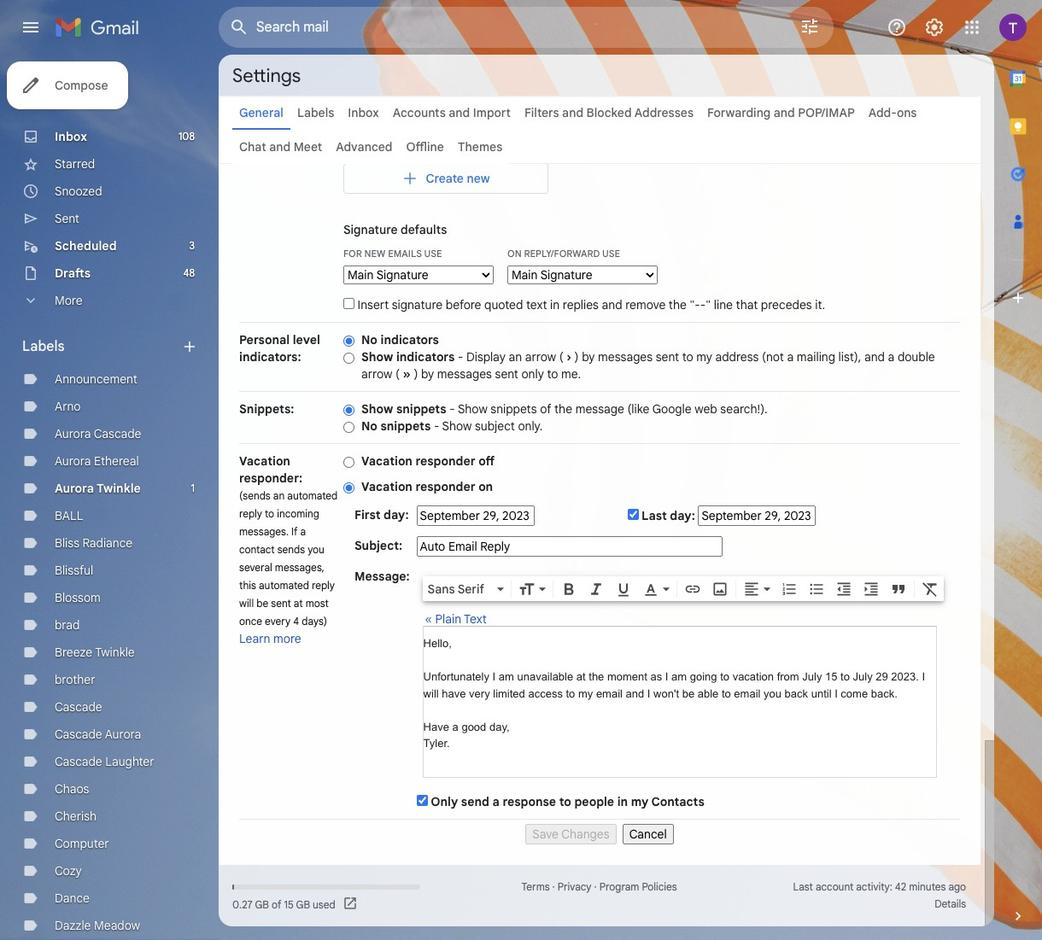 Task type: locate. For each thing, give the bounding box(es) containing it.
july up until
[[802, 671, 822, 683]]

0 vertical spatial an
[[509, 349, 522, 365]]

ball
[[55, 508, 83, 524]]

1 vertical spatial in
[[617, 795, 628, 810]]

day: right "last day:" option
[[670, 508, 695, 524]]

1 vertical spatial the
[[554, 402, 572, 417]]

0 vertical spatial indicators
[[381, 332, 439, 348]]

details link
[[935, 898, 966, 911]]

automated up "incoming"
[[287, 490, 338, 502]]

labels inside labels navigation
[[22, 338, 65, 355]]

of up only.
[[540, 402, 551, 417]]

by right ›
[[582, 349, 595, 365]]

the down me. in the top of the page
[[554, 402, 572, 417]]

- up vacation responder off
[[434, 419, 439, 434]]

scheduled
[[55, 238, 117, 254]]

advanced link
[[336, 139, 393, 155]]

0 vertical spatial you
[[308, 543, 325, 556]]

ago
[[949, 881, 966, 894]]

be
[[256, 597, 268, 610], [682, 687, 695, 700]]

1 vertical spatial twinkle
[[95, 645, 135, 660]]

0 vertical spatial inbox link
[[348, 105, 379, 120]]

navigation
[[239, 820, 960, 845]]

last inside last account activity: 42 minutes ago details
[[793, 881, 813, 894]]

1 horizontal spatial you
[[764, 687, 782, 700]]

indicators up show indicators - in the top left of the page
[[381, 332, 439, 348]]

will inside unfortunately i am unavailable at the moment as i am going to vacation from july 15 to july 29 2023. i will have very limited access to my email and i won't be able to email you back until i come back.
[[423, 687, 439, 700]]

follow link to manage storage image
[[342, 896, 359, 913]]

my up 'cancel' button
[[631, 795, 649, 810]]

accounts and import link
[[393, 105, 511, 120]]

1 horizontal spatial reply
[[312, 579, 335, 592]]

am
[[499, 671, 514, 683], [672, 671, 687, 683]]

inbox up starred
[[55, 129, 87, 144]]

1 horizontal spatial last
[[793, 881, 813, 894]]

responder for on
[[416, 479, 475, 495]]

automated
[[287, 490, 338, 502], [259, 579, 309, 592]]

Last day: text field
[[698, 506, 816, 526]]

settings image
[[924, 17, 945, 38]]

precedes
[[761, 297, 812, 313]]

sent down display an arrow ( ›
[[495, 366, 518, 382]]

snippets up "no snippets - show subject only." at top
[[396, 402, 447, 417]]

0 horizontal spatial an
[[273, 490, 285, 502]]

) inside ) by messages sent to my address (not a mailing list), and a double arrow (
[[575, 349, 579, 365]]

1 horizontal spatial 15
[[825, 671, 838, 683]]

am up "limited"
[[499, 671, 514, 683]]

vacation right vacation responder off option
[[361, 454, 413, 469]]

- for display an arrow (
[[458, 349, 463, 365]]

1 horizontal spatial july
[[853, 671, 873, 683]]

0 vertical spatial arrow
[[525, 349, 556, 365]]

arrow
[[525, 349, 556, 365], [361, 366, 392, 382]]

( inside ) by messages sent to my address (not a mailing list), and a double arrow (
[[395, 366, 400, 382]]

cherish
[[55, 809, 97, 824]]

and right chat
[[269, 139, 291, 155]]

cascade link
[[55, 700, 102, 715]]

0 vertical spatial be
[[256, 597, 268, 610]]

1 am from the left
[[499, 671, 514, 683]]

first
[[355, 507, 381, 523]]

of right the 0.27
[[272, 898, 281, 911]]

2 july from the left
[[853, 671, 873, 683]]

snippets up vacation responder off
[[381, 419, 431, 434]]

policies
[[642, 881, 677, 894]]

you
[[308, 543, 325, 556], [764, 687, 782, 700]]

create new
[[426, 171, 490, 186]]

0 vertical spatial at
[[294, 597, 303, 610]]

0 vertical spatial responder
[[416, 454, 475, 469]]

inbox link up starred
[[55, 129, 87, 144]]

1 horizontal spatial use
[[602, 248, 620, 260]]

vacation up responder:
[[239, 454, 290, 469]]

1 horizontal spatial inbox link
[[348, 105, 379, 120]]

No snippets radio
[[343, 421, 355, 434]]

1 horizontal spatial at
[[576, 671, 586, 683]]

blissful link
[[55, 563, 93, 578]]

brother link
[[55, 672, 95, 688]]

0 vertical spatial my
[[696, 349, 712, 365]]

vacation for vacation responder off
[[361, 454, 413, 469]]

1 responder from the top
[[416, 454, 475, 469]]

· right terms
[[552, 881, 555, 894]]

use right reply/forward
[[602, 248, 620, 260]]

0 vertical spatial by
[[582, 349, 595, 365]]

underline ‪(⌘u)‬ image
[[615, 582, 632, 599]]

Subject text field
[[417, 537, 722, 557]]

aurora for aurora ethereal
[[55, 454, 91, 469]]

dazzle meadow
[[55, 918, 140, 934]]

bliss radiance link
[[55, 536, 133, 551]]

15 inside footer
[[284, 898, 294, 911]]

only.
[[518, 419, 543, 434]]

1 vertical spatial by
[[421, 366, 434, 382]]

1 horizontal spatial an
[[509, 349, 522, 365]]

aurora down the arno
[[55, 426, 91, 442]]

None search field
[[219, 7, 834, 48]]

aurora for aurora cascade
[[55, 426, 91, 442]]

1 gb from the left
[[255, 898, 269, 911]]

cascade down cascade link
[[55, 727, 102, 742]]

me.
[[561, 366, 581, 382]]

save
[[532, 827, 559, 842]]

1 horizontal spatial of
[[540, 402, 551, 417]]

to right going
[[720, 671, 730, 683]]

- left display
[[458, 349, 463, 365]]

2 vertical spatial the
[[589, 671, 604, 683]]

1 horizontal spatial email
[[734, 687, 761, 700]]

0 horizontal spatial will
[[239, 597, 254, 610]]

1 vertical spatial reply
[[312, 579, 335, 592]]

no for no snippets - show subject only.
[[361, 419, 378, 434]]

offline link
[[406, 139, 444, 155]]

dance
[[55, 891, 90, 906]]

inbox up "advanced"
[[348, 105, 379, 120]]

0 horizontal spatial email
[[596, 687, 623, 700]]

be up "once"
[[256, 597, 268, 610]]

2 vertical spatial sent
[[271, 597, 291, 610]]

privacy
[[558, 881, 592, 894]]

footer
[[219, 879, 981, 913]]

be left able
[[682, 687, 695, 700]]

0 horizontal spatial am
[[499, 671, 514, 683]]

reply down the (sends
[[239, 507, 262, 520]]

will down this
[[239, 597, 254, 610]]

inbox link up "advanced"
[[348, 105, 379, 120]]

1 horizontal spatial (
[[559, 349, 564, 365]]

tab list
[[994, 55, 1042, 879]]

0 horizontal spatial at
[[294, 597, 303, 610]]

cancel
[[629, 827, 667, 842]]

snippets
[[396, 402, 447, 417], [491, 402, 537, 417], [381, 419, 431, 434]]

more
[[55, 293, 82, 308]]

a left good
[[452, 721, 459, 733]]

0 horizontal spatial you
[[308, 543, 325, 556]]

an down responder:
[[273, 490, 285, 502]]

aurora ethereal
[[55, 454, 139, 469]]

vacation for vacation responder on
[[361, 479, 413, 495]]

0 vertical spatial )
[[575, 349, 579, 365]]

limited
[[493, 687, 525, 700]]

(
[[559, 349, 564, 365], [395, 366, 400, 382]]

last right "last day:" option
[[642, 508, 667, 524]]

italic ‪(⌘i)‬ image
[[587, 581, 605, 598]]

my inside unfortunately i am unavailable at the moment as i am going to vacation from july 15 to july 29 2023. i will have very limited access to my email and i won't be able to email you back until i come back.
[[578, 687, 593, 700]]

snippets up only.
[[491, 402, 537, 417]]

vacation inside vacation responder: (sends an automated reply to incoming messages. if a contact sends you several messages, this automated reply will be sent at most once every 4 days) learn more
[[239, 454, 290, 469]]

inbox for top the inbox link
[[348, 105, 379, 120]]

0 horizontal spatial gb
[[255, 898, 269, 911]]

bulleted list ‪(⌘⇧8)‬ image
[[808, 581, 825, 598]]

0 horizontal spatial use
[[424, 248, 442, 260]]

1 horizontal spatial my
[[631, 795, 649, 810]]

sent inside ) by messages sent to my address (not a mailing list), and a double arrow (
[[656, 349, 679, 365]]

remove
[[625, 297, 666, 313]]

cascade for cascade aurora
[[55, 727, 102, 742]]

0 horizontal spatial of
[[272, 898, 281, 911]]

chaos
[[55, 782, 89, 797]]

save changes
[[532, 827, 610, 842]]

last day:
[[642, 508, 695, 524]]

0 horizontal spatial inbox link
[[55, 129, 87, 144]]

2 · from the left
[[594, 881, 597, 894]]

very
[[469, 687, 490, 700]]

1 vertical spatial at
[[576, 671, 586, 683]]

responder down vacation responder off
[[416, 479, 475, 495]]

0 vertical spatial inbox
[[348, 105, 379, 120]]

1 horizontal spatial labels
[[297, 105, 334, 120]]

a right 'if'
[[300, 525, 306, 538]]

and right filters
[[562, 105, 584, 120]]

2 am from the left
[[672, 671, 687, 683]]

remove formatting ‪(⌘\)‬ image
[[921, 581, 939, 598]]

labels for the labels heading
[[22, 338, 65, 355]]

0 horizontal spatial messages
[[437, 366, 492, 382]]

my
[[696, 349, 712, 365], [578, 687, 593, 700], [631, 795, 649, 810]]

reply/forward
[[524, 248, 600, 260]]

sent
[[55, 211, 79, 226]]

· right the privacy link
[[594, 881, 597, 894]]

at inside vacation responder: (sends an automated reply to incoming messages. if a contact sends you several messages, this automated reply will be sent at most once every 4 days) learn more
[[294, 597, 303, 610]]

1 vertical spatial an
[[273, 490, 285, 502]]

and right "replies"
[[602, 297, 622, 313]]

0 vertical spatial no
[[361, 332, 378, 348]]

labels up meet
[[297, 105, 334, 120]]

my left address
[[696, 349, 712, 365]]

labels for labels link
[[297, 105, 334, 120]]

sent up google
[[656, 349, 679, 365]]

you up messages,
[[308, 543, 325, 556]]

1 horizontal spatial )
[[575, 349, 579, 365]]

ethereal
[[94, 454, 139, 469]]

only send a response to people in my contacts
[[431, 795, 705, 810]]

0 horizontal spatial labels
[[22, 338, 65, 355]]

0 vertical spatial reply
[[239, 507, 262, 520]]

1 vertical spatial (
[[395, 366, 400, 382]]

as
[[651, 671, 662, 683]]

create new button
[[343, 163, 548, 194]]

day:
[[384, 507, 409, 523], [670, 508, 695, 524]]

to inside ) by messages sent to my address (not a mailing list), and a double arrow (
[[682, 349, 693, 365]]

navigation containing save changes
[[239, 820, 960, 845]]

in
[[550, 297, 560, 313], [617, 795, 628, 810]]

( left »
[[395, 366, 400, 382]]

messages up (like at right top
[[598, 349, 653, 365]]

line
[[714, 297, 733, 313]]

2 horizontal spatial the
[[669, 297, 687, 313]]

0 horizontal spatial be
[[256, 597, 268, 610]]

privacy link
[[558, 881, 592, 894]]

email down moment
[[596, 687, 623, 700]]

use down defaults
[[424, 248, 442, 260]]

1 vertical spatial of
[[272, 898, 281, 911]]

0 horizontal spatial my
[[578, 687, 593, 700]]

formatting options toolbar
[[423, 577, 944, 601]]

replies
[[563, 297, 599, 313]]

compose
[[55, 78, 108, 93]]

emails
[[388, 248, 422, 260]]

i right as
[[665, 671, 668, 683]]

my inside ) by messages sent to my address (not a mailing list), and a double arrow (
[[696, 349, 712, 365]]

108
[[178, 130, 195, 143]]

am up "won't"
[[672, 671, 687, 683]]

arrow left »
[[361, 366, 392, 382]]

to left address
[[682, 349, 693, 365]]

0 horizontal spatial inbox
[[55, 129, 87, 144]]

1 no from the top
[[361, 332, 378, 348]]

aurora cascade
[[55, 426, 141, 442]]

last left account on the bottom
[[793, 881, 813, 894]]

gb left used
[[296, 898, 310, 911]]

Show indicators radio
[[343, 352, 355, 365]]

personal level indicators:
[[239, 332, 320, 365]]

a left "double"
[[888, 349, 895, 365]]

1 vertical spatial my
[[578, 687, 593, 700]]

web
[[695, 402, 717, 417]]

will inside vacation responder: (sends an automated reply to incoming messages. if a contact sends you several messages, this automated reply will be sent at most once every 4 days) learn more
[[239, 597, 254, 610]]

1 vertical spatial be
[[682, 687, 695, 700]]

1 vertical spatial labels
[[22, 338, 65, 355]]

gb right the 0.27
[[255, 898, 269, 911]]

1 horizontal spatial inbox
[[348, 105, 379, 120]]

0 horizontal spatial reply
[[239, 507, 262, 520]]

1 vertical spatial inbox link
[[55, 129, 87, 144]]

0 horizontal spatial in
[[550, 297, 560, 313]]

( left ›
[[559, 349, 564, 365]]

None checkbox
[[343, 298, 355, 309]]

aurora twinkle link
[[55, 481, 141, 496]]

- for show snippets of the message (like google web search!).
[[450, 402, 455, 417]]

arrow up only
[[525, 349, 556, 365]]

be inside vacation responder: (sends an automated reply to incoming messages. if a contact sends you several messages, this automated reply will be sent at most once every 4 days) learn more
[[256, 597, 268, 610]]

import
[[473, 105, 511, 120]]

to up messages.
[[265, 507, 274, 520]]

email down vacation
[[734, 687, 761, 700]]

2 responder from the top
[[416, 479, 475, 495]]

0 vertical spatial 15
[[825, 671, 838, 683]]

sans serif option
[[424, 581, 493, 598]]

message
[[575, 402, 624, 417]]

1 vertical spatial indicators
[[396, 349, 455, 365]]

cascade up chaos link
[[55, 754, 102, 770]]

responder for off
[[416, 454, 475, 469]]

no
[[361, 332, 378, 348], [361, 419, 378, 434]]

1 vertical spatial responder
[[416, 479, 475, 495]]

2 vertical spatial my
[[631, 795, 649, 810]]

inbox inside labels navigation
[[55, 129, 87, 144]]

at up 4
[[294, 597, 303, 610]]

1 horizontal spatial day:
[[670, 508, 695, 524]]

3
[[189, 239, 195, 252]]

vacation up first day:
[[361, 479, 413, 495]]

1 horizontal spatial ·
[[594, 881, 597, 894]]

1 vertical spatial automated
[[259, 579, 309, 592]]

by right »
[[421, 366, 434, 382]]

an up only
[[509, 349, 522, 365]]

aurora up ball link in the bottom of the page
[[55, 481, 94, 496]]

support image
[[887, 17, 907, 38]]

2 use from the left
[[602, 248, 620, 260]]

2 horizontal spatial sent
[[656, 349, 679, 365]]

before
[[446, 297, 481, 313]]

responder up vacation responder on
[[416, 454, 475, 469]]

1 horizontal spatial messages
[[598, 349, 653, 365]]

0 vertical spatial twinkle
[[97, 481, 141, 496]]

1 horizontal spatial gb
[[296, 898, 310, 911]]

) right ›
[[575, 349, 579, 365]]

0 horizontal spatial the
[[554, 402, 572, 417]]

0 vertical spatial labels
[[297, 105, 334, 120]]

you down from
[[764, 687, 782, 700]]

bold ‪(⌘b)‬ image
[[560, 581, 577, 598]]

starred
[[55, 156, 95, 172]]

twinkle for breeze twinkle
[[95, 645, 135, 660]]

it.
[[815, 297, 825, 313]]

twinkle down ethereal at the left
[[97, 481, 141, 496]]

aurora cascade link
[[55, 426, 141, 442]]

0 horizontal spatial arrow
[[361, 366, 392, 382]]

1 horizontal spatial will
[[423, 687, 439, 700]]

1 vertical spatial 15
[[284, 898, 294, 911]]

) right »
[[414, 366, 418, 382]]

0 horizontal spatial (
[[395, 366, 400, 382]]

0 vertical spatial of
[[540, 402, 551, 417]]

"
[[706, 297, 711, 313]]

0 horizontal spatial day:
[[384, 507, 409, 523]]

indicators up »
[[396, 349, 455, 365]]

accounts
[[393, 105, 446, 120]]

meet
[[294, 139, 322, 155]]

and left pop/imap
[[774, 105, 795, 120]]

2 horizontal spatial my
[[696, 349, 712, 365]]

1 vertical spatial you
[[764, 687, 782, 700]]

to right the access at the bottom of the page
[[566, 687, 575, 700]]

1 · from the left
[[552, 881, 555, 894]]

show
[[361, 349, 393, 365], [361, 402, 393, 417], [458, 402, 488, 417], [442, 419, 472, 434]]

reply up most
[[312, 579, 335, 592]]

0 horizontal spatial july
[[802, 671, 822, 683]]

snippets:
[[239, 402, 294, 417]]

0 vertical spatial last
[[642, 508, 667, 524]]

this
[[239, 579, 256, 592]]

last for last day:
[[642, 508, 667, 524]]

in right people
[[617, 795, 628, 810]]

- for show subject only.
[[434, 419, 439, 434]]

no right no indicators option
[[361, 332, 378, 348]]

"-
[[690, 297, 700, 313]]

0 horizontal spatial ·
[[552, 881, 555, 894]]

cascade down brother
[[55, 700, 102, 715]]

1 vertical spatial arrow
[[361, 366, 392, 382]]

i right 2023.
[[922, 671, 925, 683]]

incoming
[[277, 507, 319, 520]]

i left "won't"
[[647, 687, 651, 700]]

day: right first
[[384, 507, 409, 523]]

hello,
[[423, 637, 452, 650]]

by inside ) by messages sent to my address (not a mailing list), and a double arrow (
[[582, 349, 595, 365]]

subject
[[475, 419, 515, 434]]

ons
[[897, 105, 917, 120]]

will left have
[[423, 687, 439, 700]]

my right the access at the bottom of the page
[[578, 687, 593, 700]]

0 horizontal spatial by
[[421, 366, 434, 382]]

1 horizontal spatial be
[[682, 687, 695, 700]]

1 vertical spatial )
[[414, 366, 418, 382]]

in right text
[[550, 297, 560, 313]]

numbered list ‪(⌘⇧7)‬ image
[[781, 581, 798, 598]]

offline
[[406, 139, 444, 155]]

the left moment
[[589, 671, 604, 683]]

0 horizontal spatial sent
[[271, 597, 291, 610]]

2 no from the top
[[361, 419, 378, 434]]

0 horizontal spatial last
[[642, 508, 667, 524]]

1 horizontal spatial arrow
[[525, 349, 556, 365]]

inbox for the leftmost the inbox link
[[55, 129, 87, 144]]

show indicators -
[[361, 349, 466, 365]]

july up come
[[853, 671, 873, 683]]



Task type: vqa. For each thing, say whether or not it's contained in the screenshot.
36
no



Task type: describe. For each thing, give the bounding box(es) containing it.
link ‪(⌘k)‬ image
[[684, 581, 701, 598]]

every
[[265, 615, 291, 628]]

activity:
[[856, 881, 893, 894]]

dazzle
[[55, 918, 91, 934]]

display an arrow ( ›
[[466, 349, 572, 365]]

show up "no snippets - show subject only." at top
[[458, 402, 488, 417]]

Last day: checkbox
[[627, 509, 639, 520]]

1
[[191, 482, 195, 495]]

aurora twinkle
[[55, 481, 141, 496]]

general
[[239, 105, 284, 120]]

on
[[479, 479, 493, 495]]

most
[[306, 597, 329, 610]]

snippets for show subject only.
[[381, 419, 431, 434]]

vacation responder: (sends an automated reply to incoming messages. if a contact sends you several messages, this automated reply will be sent at most once every 4 days) learn more
[[239, 454, 338, 647]]

forwarding and pop/imap link
[[707, 105, 855, 120]]

insert image image
[[711, 581, 728, 598]]

dance link
[[55, 891, 90, 906]]

and left import
[[449, 105, 470, 120]]

labels navigation
[[0, 55, 219, 941]]

filters and blocked addresses link
[[525, 105, 694, 120]]

signature
[[343, 222, 398, 237]]

good
[[462, 721, 486, 733]]

contact
[[239, 543, 275, 556]]

0 vertical spatial (
[[559, 349, 564, 365]]

blossom link
[[55, 590, 101, 606]]

0 horizontal spatial )
[[414, 366, 418, 382]]

you inside vacation responder: (sends an automated reply to incoming messages. if a contact sends you several messages, this automated reply will be sent at most once every 4 days) learn more
[[308, 543, 325, 556]]

Show snippets radio
[[343, 404, 355, 417]]

2 gb from the left
[[296, 898, 310, 911]]

able
[[698, 687, 719, 700]]

a inside have a good day, tyler.
[[452, 721, 459, 733]]

have a good day, tyler.
[[423, 721, 510, 750]]

0 vertical spatial the
[[669, 297, 687, 313]]

to left me. in the top of the page
[[547, 366, 558, 382]]

send
[[461, 795, 490, 810]]

gmail image
[[55, 10, 148, 44]]

indent more ‪(⌘])‬ image
[[863, 581, 880, 598]]

2 email from the left
[[734, 687, 761, 700]]

0.27
[[232, 898, 253, 911]]

labels heading
[[22, 338, 181, 355]]

i up "limited"
[[493, 671, 496, 683]]

15 inside unfortunately i am unavailable at the moment as i am going to vacation from july 15 to july 29 2023. i will have very limited access to my email and i won't be able to email you back until i come back.
[[825, 671, 838, 683]]

snippets for show snippets of the message (like google web search!).
[[396, 402, 447, 417]]

arrow inside ) by messages sent to my address (not a mailing list), and a double arrow (
[[361, 366, 392, 382]]

indicators for no
[[381, 332, 439, 348]]

computer
[[55, 836, 109, 852]]

Vacation responder text field
[[423, 636, 936, 769]]

addresses
[[635, 105, 694, 120]]

cascade for cascade laughter
[[55, 754, 102, 770]]

new
[[364, 248, 386, 260]]

signature defaults
[[343, 222, 447, 237]]

a right send
[[493, 795, 500, 810]]

filters
[[525, 105, 559, 120]]

at inside unfortunately i am unavailable at the moment as i am going to vacation from july 15 to july 29 2023. i will have very limited access to my email and i won't be able to email you back until i come back.
[[576, 671, 586, 683]]

save changes button
[[526, 824, 616, 845]]

aurora for aurora twinkle
[[55, 481, 94, 496]]

» ) by messages sent only to me.
[[403, 366, 581, 382]]

on
[[507, 248, 522, 260]]

1 email from the left
[[596, 687, 623, 700]]

(not
[[762, 349, 784, 365]]

1 use from the left
[[424, 248, 442, 260]]

Vacation responder on radio
[[343, 482, 355, 494]]

general link
[[239, 105, 284, 120]]

and inside ) by messages sent to my address (not a mailing list), and a double arrow (
[[864, 349, 885, 365]]

cascade for cascade link
[[55, 700, 102, 715]]

search!).
[[720, 402, 768, 417]]

i right until
[[835, 687, 838, 700]]

display
[[466, 349, 506, 365]]

filters and blocked addresses
[[525, 105, 694, 120]]

0 vertical spatial in
[[550, 297, 560, 313]]

cozy
[[55, 864, 82, 879]]

labels link
[[297, 105, 334, 120]]

day: for last day:
[[670, 508, 695, 524]]

aurora ethereal link
[[55, 454, 139, 469]]

address
[[715, 349, 759, 365]]

minutes
[[909, 881, 946, 894]]

details
[[935, 898, 966, 911]]

vacation responder off
[[361, 454, 495, 469]]

brother
[[55, 672, 95, 688]]

serif
[[458, 582, 484, 597]]

indicators for show
[[396, 349, 455, 365]]

- left line
[[700, 297, 706, 313]]

several
[[239, 561, 272, 574]]

double
[[898, 349, 935, 365]]

to inside vacation responder: (sends an automated reply to incoming messages. if a contact sends you several messages, this automated reply will be sent at most once every 4 days) learn more
[[265, 507, 274, 520]]

compose button
[[7, 62, 129, 109]]

contacts
[[651, 795, 705, 810]]

No indicators radio
[[343, 335, 355, 348]]

day,
[[489, 721, 510, 733]]

be inside unfortunately i am unavailable at the moment as i am going to vacation from july 15 to july 29 2023. i will have very limited access to my email and i won't be able to email you back until i come back.
[[682, 687, 695, 700]]

first day:
[[355, 507, 409, 523]]

day: for first day:
[[384, 507, 409, 523]]

cascade aurora
[[55, 727, 141, 742]]

defaults
[[401, 222, 447, 237]]

have
[[423, 721, 449, 733]]

show left subject
[[442, 419, 472, 434]]

Only send a response to people in my Contacts checkbox
[[417, 795, 428, 806]]

settings
[[232, 64, 301, 87]]

footer containing terms
[[219, 879, 981, 913]]

show right show indicators radio on the left of the page
[[361, 349, 393, 365]]

to left people
[[559, 795, 571, 810]]

back
[[785, 687, 808, 700]]

themes link
[[458, 139, 503, 155]]

starred link
[[55, 156, 95, 172]]

going
[[690, 671, 717, 683]]

sends
[[277, 543, 305, 556]]

last for last account activity: 42 minutes ago details
[[793, 881, 813, 894]]

for new emails use
[[343, 248, 442, 260]]

drafts
[[55, 266, 91, 281]]

a inside vacation responder: (sends an automated reply to incoming messages. if a contact sends you several messages, this automated reply will be sent at most once every 4 days) learn more
[[300, 525, 306, 538]]

an inside vacation responder: (sends an automated reply to incoming messages. if a contact sends you several messages, this automated reply will be sent at most once every 4 days) learn more
[[273, 490, 285, 502]]

vacation responder on
[[361, 479, 493, 495]]

main menu image
[[21, 17, 41, 38]]

responder:
[[239, 471, 303, 486]]

more
[[273, 631, 301, 647]]

create
[[426, 171, 464, 186]]

a right (not
[[787, 349, 794, 365]]

no for no indicators
[[361, 332, 378, 348]]

messages inside ) by messages sent to my address (not a mailing list), and a double arrow (
[[598, 349, 653, 365]]

account
[[816, 881, 854, 894]]

brad link
[[55, 618, 80, 633]]

chaos link
[[55, 782, 89, 797]]

scheduled link
[[55, 238, 117, 254]]

you inside unfortunately i am unavailable at the moment as i am going to vacation from july 15 to july 29 2023. i will have very limited access to my email and i won't be able to email you back until i come back.
[[764, 687, 782, 700]]

Search mail text field
[[256, 19, 752, 36]]

signature
[[392, 297, 443, 313]]

sent inside vacation responder: (sends an automated reply to incoming messages. if a contact sends you several messages, this automated reply will be sent at most once every 4 days) learn more
[[271, 597, 291, 610]]

to up come
[[841, 671, 850, 683]]

twinkle for aurora twinkle
[[97, 481, 141, 496]]

search mail image
[[224, 12, 255, 43]]

computer link
[[55, 836, 109, 852]]

radiance
[[82, 536, 133, 551]]

learn more link
[[239, 631, 301, 647]]

indent less ‪(⌘[)‬ image
[[835, 581, 852, 598]]

quoted
[[484, 297, 523, 313]]

1 july from the left
[[802, 671, 822, 683]]

sans serif
[[428, 582, 484, 597]]

and inside unfortunately i am unavailable at the moment as i am going to vacation from july 15 to july 29 2023. i will have very limited access to my email and i won't be able to email you back until i come back.
[[626, 687, 644, 700]]

quote ‪(⌘⇧9)‬ image
[[890, 581, 907, 598]]

tyler.
[[423, 737, 450, 750]]

aurora up laughter
[[105, 727, 141, 742]]

to right able
[[722, 687, 731, 700]]

laughter
[[105, 754, 154, 770]]

1 horizontal spatial in
[[617, 795, 628, 810]]

from
[[777, 671, 799, 683]]

show right show snippets radio on the left of the page
[[361, 402, 393, 417]]

vacation for vacation responder: (sends an automated reply to incoming messages. if a contact sends you several messages, this automated reply will be sent at most once every 4 days) learn more
[[239, 454, 290, 469]]

0 vertical spatial automated
[[287, 490, 338, 502]]

off
[[479, 454, 495, 469]]

Vacation responder off radio
[[343, 456, 355, 469]]

add-ons link
[[869, 105, 917, 120]]

the inside unfortunately i am unavailable at the moment as i am going to vacation from july 15 to july 29 2023. i will have very limited access to my email and i won't be able to email you back until i come back.
[[589, 671, 604, 683]]

add-ons
[[869, 105, 917, 120]]

breeze twinkle link
[[55, 645, 135, 660]]

1 vertical spatial sent
[[495, 366, 518, 382]]

First day: text field
[[417, 506, 534, 526]]

cascade up ethereal at the left
[[94, 426, 141, 442]]

blossom
[[55, 590, 101, 606]]

cozy link
[[55, 864, 82, 879]]

advanced search options image
[[793, 9, 827, 44]]

drafts link
[[55, 266, 91, 281]]



